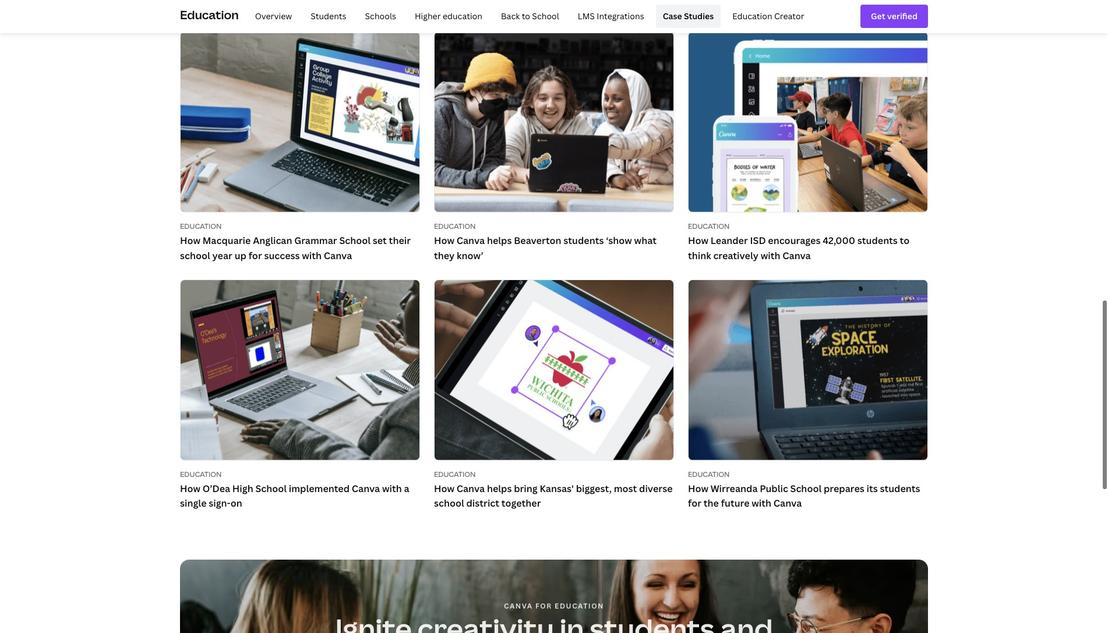 Task type: vqa. For each thing, say whether or not it's contained in the screenshot.
Start your project inspired
no



Task type: describe. For each thing, give the bounding box(es) containing it.
up
[[235, 249, 247, 261]]

their
[[389, 234, 411, 247]]

helps for bring
[[487, 482, 512, 495]]

for inside education how wirreanda public school prepares its students for the future with canva
[[688, 497, 702, 510]]

overview
[[255, 10, 292, 21]]

students link
[[304, 5, 354, 28]]

o'dea high school canva design on laptop image
[[181, 280, 420, 460]]

canva inside education how leander isd encourages 42,000 students to think creatively with canva
[[783, 249, 811, 261]]

get verified image
[[871, 10, 918, 23]]

higher education link
[[408, 5, 490, 28]]

for inside education how macquarie anglican grammar school set their school year up for success with canva
[[249, 249, 262, 261]]

how for how canva helps bring kansas' biggest, most diverse school district together
[[434, 482, 455, 495]]

education creator link
[[726, 5, 812, 28]]

school inside education element
[[532, 10, 560, 21]]

education
[[443, 10, 483, 21]]

the
[[704, 497, 719, 510]]

what
[[635, 234, 657, 247]]

they
[[434, 249, 455, 261]]

a
[[404, 482, 410, 495]]

education for education creator
[[733, 10, 773, 21]]

education element
[[180, 0, 929, 33]]

think
[[688, 249, 712, 261]]

students inside education how canva helps beaverton students 'show what they know'
[[564, 234, 604, 247]]

42,000
[[823, 234, 856, 247]]

isd
[[751, 234, 766, 247]]

education for education how wirreanda public school prepares its students for the future with canva
[[688, 469, 730, 479]]

how for how leander isd encourages 42,000 students to think creatively with canva
[[688, 234, 709, 247]]

menu bar inside education element
[[243, 5, 812, 28]]

encourages
[[768, 234, 821, 247]]

to inside education element
[[522, 10, 530, 21]]

canva for education
[[504, 601, 605, 611]]

how for how o'dea high school implemented canva with a single sign-on
[[180, 482, 201, 495]]

students inside education how wirreanda public school prepares its students for the future with canva
[[880, 482, 921, 495]]

grammar
[[294, 234, 337, 247]]

education for education how o'dea high school implemented canva with a single sign-on
[[180, 469, 222, 479]]

success
[[264, 249, 300, 261]]

how for how macquarie anglican grammar school set their school year up for success with canva
[[180, 234, 201, 247]]

district
[[467, 497, 500, 510]]

know'
[[457, 249, 484, 261]]

education for education how canva helps bring kansas' biggest, most diverse school district together
[[434, 469, 476, 479]]

biggest,
[[576, 482, 612, 495]]

education for education how leander isd encourages 42,000 students to think creatively with canva
[[688, 221, 730, 231]]

school inside education how wirreanda public school prepares its students for the future with canva
[[791, 482, 822, 495]]

schools
[[365, 10, 396, 21]]

most
[[614, 482, 637, 495]]

case studies link
[[656, 5, 721, 28]]

to inside education how leander isd encourages 42,000 students to think creatively with canva
[[900, 234, 910, 247]]

1 horizontal spatial for
[[536, 601, 552, 611]]

school inside the education how o'dea high school implemented canva with a single sign-on
[[256, 482, 287, 495]]

overview link
[[248, 5, 299, 28]]

integrations
[[597, 10, 645, 21]]



Task type: locate. For each thing, give the bounding box(es) containing it.
back to school
[[501, 10, 560, 21]]

case
[[663, 10, 682, 21]]

1 vertical spatial for
[[688, 497, 702, 510]]

prepares
[[824, 482, 865, 495]]

education how o'dea high school implemented canva with a single sign-on
[[180, 469, 410, 510]]

with inside education how wirreanda public school prepares its students for the future with canva
[[752, 497, 772, 510]]

how inside the education how canva helps bring kansas' biggest, most diverse school district together
[[434, 482, 455, 495]]

2 vertical spatial for
[[536, 601, 552, 611]]

case studies
[[663, 10, 714, 21]]

education for education
[[180, 7, 239, 23]]

education inside the education how o'dea high school implemented canva with a single sign-on
[[180, 469, 222, 479]]

school right 'public'
[[791, 482, 822, 495]]

education
[[180, 7, 239, 23], [733, 10, 773, 21], [180, 221, 222, 231], [434, 221, 476, 231], [688, 221, 730, 231], [180, 469, 222, 479], [434, 469, 476, 479], [688, 469, 730, 479], [555, 601, 605, 611]]

lms integrations
[[578, 10, 645, 21]]

helps inside education how canva helps beaverton students 'show what they know'
[[487, 234, 512, 247]]

helps for beaverton
[[487, 234, 512, 247]]

education how canva helps bring kansas' biggest, most diverse school district together
[[434, 469, 673, 510]]

sign-
[[209, 497, 231, 510]]

leander school district thumbnail image
[[689, 32, 928, 212]]

0 vertical spatial to
[[522, 10, 530, 21]]

lms
[[578, 10, 595, 21]]

higher
[[415, 10, 441, 21]]

how
[[180, 234, 201, 247], [434, 234, 455, 247], [688, 234, 709, 247], [180, 482, 201, 495], [434, 482, 455, 495], [688, 482, 709, 495]]

diverse
[[640, 482, 673, 495]]

higher education
[[415, 10, 483, 21]]

1 horizontal spatial school
[[434, 497, 464, 510]]

back
[[501, 10, 520, 21]]

leander
[[711, 234, 748, 247]]

school
[[532, 10, 560, 21], [339, 234, 371, 247], [256, 482, 287, 495], [791, 482, 822, 495]]

school
[[180, 249, 210, 261], [434, 497, 464, 510]]

canva inside the education how canva helps bring kansas' biggest, most diverse school district together
[[457, 482, 485, 495]]

1 helps from the top
[[487, 234, 512, 247]]

0 vertical spatial for
[[249, 249, 262, 261]]

anglican
[[253, 234, 292, 247]]

future
[[721, 497, 750, 510]]

education for education how canva helps beaverton students 'show what they know'
[[434, 221, 476, 231]]

canva inside the education how o'dea high school implemented canva with a single sign-on
[[352, 482, 380, 495]]

education inside education how leander isd encourages 42,000 students to think creatively with canva
[[688, 221, 730, 231]]

0 vertical spatial helps
[[487, 234, 512, 247]]

implemented
[[289, 482, 350, 495]]

with
[[302, 249, 322, 261], [761, 249, 781, 261], [382, 482, 402, 495], [752, 497, 772, 510]]

schools link
[[358, 5, 403, 28]]

0 horizontal spatial to
[[522, 10, 530, 21]]

menu bar
[[243, 5, 812, 28]]

how inside education how leander isd encourages 42,000 students to think creatively with canva
[[688, 234, 709, 247]]

2 horizontal spatial for
[[688, 497, 702, 510]]

with down 'public'
[[752, 497, 772, 510]]

education how leander isd encourages 42,000 students to think creatively with canva
[[688, 221, 910, 261]]

students
[[311, 10, 347, 21]]

how left macquarie
[[180, 234, 201, 247]]

back to school link
[[494, 5, 567, 28]]

o'dea
[[203, 482, 230, 495]]

how inside the education how o'dea high school implemented canva with a single sign-on
[[180, 482, 201, 495]]

how up they
[[434, 234, 455, 247]]

with left a
[[382, 482, 402, 495]]

kansas'
[[540, 482, 574, 495]]

helps
[[487, 234, 512, 247], [487, 482, 512, 495]]

with inside education how leander isd encourages 42,000 students to think creatively with canva
[[761, 249, 781, 261]]

set
[[373, 234, 387, 247]]

how up think
[[688, 234, 709, 247]]

education inside education how macquarie anglican grammar school set their school year up for success with canva
[[180, 221, 222, 231]]

0 horizontal spatial school
[[180, 249, 210, 261]]

canva design files shown in desktop and mobile interfaces image
[[435, 32, 674, 212]]

single
[[180, 497, 207, 510]]

1 vertical spatial school
[[434, 497, 464, 510]]

canva inside education how wirreanda public school prepares its students for the future with canva
[[774, 497, 802, 510]]

0 vertical spatial school
[[180, 249, 210, 261]]

canva inside education how canva helps beaverton students 'show what they know'
[[457, 234, 485, 247]]

education inside 'link'
[[733, 10, 773, 21]]

how inside education how wirreanda public school prepares its students for the future with canva
[[688, 482, 709, 495]]

helps left beaverton
[[487, 234, 512, 247]]

school inside education how macquarie anglican grammar school set their school year up for success with canva
[[180, 249, 210, 261]]

how up the
[[688, 482, 709, 495]]

school left the district
[[434, 497, 464, 510]]

students inside education how leander isd encourages 42,000 students to think creatively with canva
[[858, 234, 898, 247]]

1 vertical spatial to
[[900, 234, 910, 247]]

helps inside the education how canva helps bring kansas' biggest, most diverse school district together
[[487, 482, 512, 495]]

school left set
[[339, 234, 371, 247]]

canva inside education how macquarie anglican grammar school set their school year up for success with canva
[[324, 249, 352, 261]]

with down grammar
[[302, 249, 322, 261]]

helps up the district
[[487, 482, 512, 495]]

for
[[249, 249, 262, 261], [688, 497, 702, 510], [536, 601, 552, 611]]

wirreanda
[[711, 482, 758, 495]]

macquarie
[[203, 234, 251, 247]]

school right back on the top left
[[532, 10, 560, 21]]

how inside education how canva helps beaverton students 'show what they know'
[[434, 234, 455, 247]]

school inside the education how canva helps bring kansas' biggest, most diverse school district together
[[434, 497, 464, 510]]

together
[[502, 497, 541, 510]]

education for education how macquarie anglican grammar school set their school year up for success with canva
[[180, 221, 222, 231]]

students left 'show
[[564, 234, 604, 247]]

canva
[[457, 234, 485, 247], [324, 249, 352, 261], [783, 249, 811, 261], [352, 482, 380, 495], [457, 482, 485, 495], [774, 497, 802, 510], [504, 601, 533, 611]]

year
[[212, 249, 233, 261]]

menu bar containing overview
[[243, 5, 812, 28]]

education inside the education how canva helps bring kansas' biggest, most diverse school district together
[[434, 469, 476, 479]]

studies
[[684, 10, 714, 21]]

on
[[231, 497, 242, 510]]

creator
[[775, 10, 805, 21]]

education how macquarie anglican grammar school set their school year up for success with canva
[[180, 221, 411, 261]]

creatively
[[714, 249, 759, 261]]

school left year on the top left of the page
[[180, 249, 210, 261]]

1 vertical spatial helps
[[487, 482, 512, 495]]

how up single
[[180, 482, 201, 495]]

beaverton
[[514, 234, 562, 247]]

public
[[760, 482, 789, 495]]

school inside education how macquarie anglican grammar school set their school year up for success with canva
[[339, 234, 371, 247]]

0 horizontal spatial for
[[249, 249, 262, 261]]

how for how canva helps beaverton students 'show what they know'
[[434, 234, 455, 247]]

students right 42,000
[[858, 234, 898, 247]]

students
[[564, 234, 604, 247], [858, 234, 898, 247], [880, 482, 921, 495]]

bring
[[514, 482, 538, 495]]

to
[[522, 10, 530, 21], [900, 234, 910, 247]]

with inside education how macquarie anglican grammar school set their school year up for success with canva
[[302, 249, 322, 261]]

with inside the education how o'dea high school implemented canva with a single sign-on
[[382, 482, 402, 495]]

with down isd
[[761, 249, 781, 261]]

school right high
[[256, 482, 287, 495]]

education how canva helps beaverton students 'show what they know'
[[434, 221, 657, 261]]

'show
[[606, 234, 632, 247]]

education inside education how wirreanda public school prepares its students for the future with canva
[[688, 469, 730, 479]]

how for how wirreanda public school prepares its students for the future with canva
[[688, 482, 709, 495]]

its
[[867, 482, 878, 495]]

1 horizontal spatial to
[[900, 234, 910, 247]]

education creator
[[733, 10, 805, 21]]

2 helps from the top
[[487, 482, 512, 495]]

high
[[232, 482, 253, 495]]

lms integrations link
[[571, 5, 652, 28]]

how inside education how macquarie anglican grammar school set their school year up for success with canva
[[180, 234, 201, 247]]

how right a
[[434, 482, 455, 495]]

education inside education how canva helps beaverton students 'show what they know'
[[434, 221, 476, 231]]

students right its
[[880, 482, 921, 495]]

education how wirreanda public school prepares its students for the future with canva
[[688, 469, 921, 510]]



